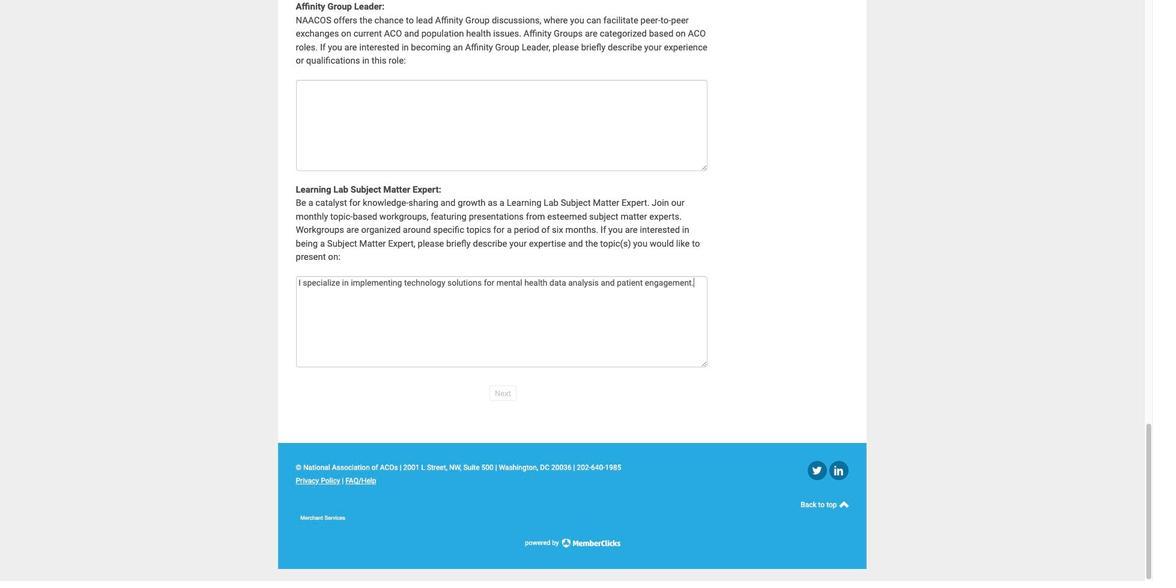Task type: vqa. For each thing, say whether or not it's contained in the screenshot.
Email Field
no



Task type: locate. For each thing, give the bounding box(es) containing it.
None text field
[[296, 276, 707, 367]]

None text field
[[296, 80, 707, 171]]

form
[[296, 0, 710, 367]]

arrow up image
[[839, 500, 849, 510]]

mc logomark image
[[561, 539, 570, 546]]



